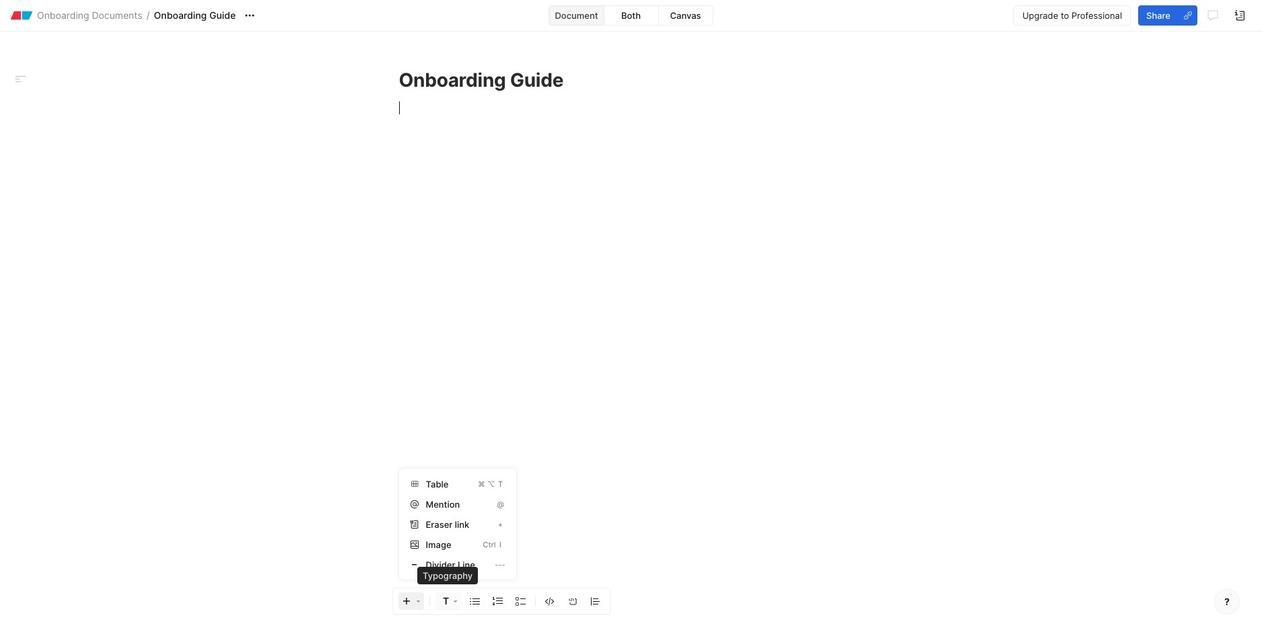 Task type: vqa. For each thing, say whether or not it's contained in the screenshot.
3
no



Task type: describe. For each thing, give the bounding box(es) containing it.
⌘ ⌥ t
[[478, 480, 503, 489]]

0 vertical spatial t
[[498, 480, 503, 489]]

t button
[[435, 593, 461, 610]]

onboarding for onboarding documents / onboarding guide
[[37, 9, 89, 21]]

upgrade
[[1022, 10, 1058, 21]]

0 horizontal spatial guide
[[209, 9, 236, 21]]

link
[[455, 520, 469, 530]]

line
[[458, 560, 475, 571]]

1 vertical spatial guide
[[510, 69, 563, 92]]

upgrade to professional
[[1022, 10, 1122, 21]]

professional
[[1072, 10, 1122, 21]]

both
[[621, 10, 641, 21]]

to
[[1061, 10, 1069, 21]]

share
[[1146, 10, 1170, 21]]

2 - from the left
[[498, 561, 502, 570]]

divider
[[426, 560, 455, 571]]

eraser
[[426, 520, 452, 530]]

onboarding guide
[[399, 69, 563, 92]]

image
[[426, 540, 451, 551]]

t inside button
[[443, 596, 449, 607]]

document button
[[550, 6, 603, 25]]

onboarding for onboarding guide
[[399, 69, 506, 92]]

documents
[[92, 9, 142, 21]]

document
[[555, 10, 598, 21]]



Task type: locate. For each thing, give the bounding box(es) containing it.
1 - from the left
[[495, 561, 498, 570]]

typography
[[423, 571, 473, 582]]

-
[[495, 561, 498, 570], [498, 561, 502, 570], [502, 561, 505, 570]]

table
[[426, 479, 449, 490]]

- down the 'i'
[[498, 561, 502, 570]]

⌘
[[478, 480, 485, 489]]

mention
[[426, 499, 460, 510]]

both button
[[604, 6, 658, 25]]

t down typography
[[443, 596, 449, 607]]

?
[[1224, 596, 1230, 608]]

canvas button
[[659, 6, 712, 25]]

1 vertical spatial t
[[443, 596, 449, 607]]

0 horizontal spatial onboarding
[[37, 9, 89, 21]]

eraser link
[[426, 520, 469, 530]]

/
[[146, 9, 150, 21]]

1 horizontal spatial onboarding
[[154, 9, 207, 21]]

ctrl i
[[483, 540, 501, 550]]

- right line
[[502, 561, 505, 570]]

guide
[[209, 9, 236, 21], [510, 69, 563, 92]]

1 horizontal spatial t
[[498, 480, 503, 489]]

divider line
[[426, 560, 475, 571]]

- down ctrl i
[[495, 561, 498, 570]]

t
[[498, 480, 503, 489], [443, 596, 449, 607]]

? button
[[1214, 590, 1240, 615]]

0 vertical spatial guide
[[209, 9, 236, 21]]

+
[[498, 520, 503, 530]]

canvas
[[670, 10, 701, 21]]

2 horizontal spatial onboarding
[[399, 69, 506, 92]]

3 - from the left
[[502, 561, 505, 570]]

upgrade to professional button
[[1014, 5, 1131, 26]]

i
[[499, 540, 501, 550]]

t right ⌥
[[498, 480, 503, 489]]

onboarding
[[37, 9, 89, 21], [154, 9, 207, 21], [399, 69, 506, 92]]

onboarding documents / onboarding guide
[[37, 9, 236, 21]]

ctrl
[[483, 540, 496, 550]]

@
[[497, 500, 504, 510]]

0 horizontal spatial t
[[443, 596, 449, 607]]

share button
[[1138, 5, 1179, 26], [1138, 5, 1179, 26]]

---
[[495, 561, 505, 570]]

1 horizontal spatial guide
[[510, 69, 563, 92]]

⌥
[[487, 480, 495, 489]]

None text field
[[399, 100, 863, 327]]



